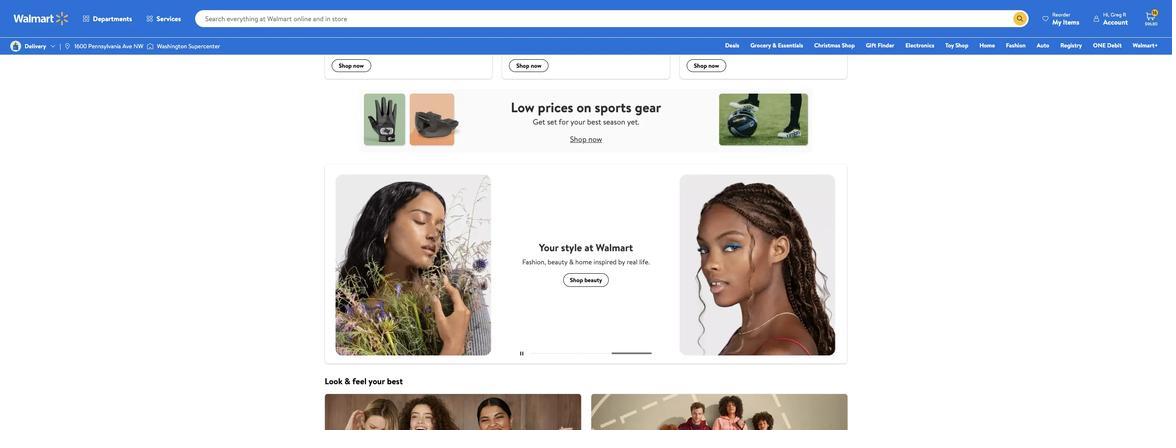 Task type: describe. For each thing, give the bounding box(es) containing it.
now for start
[[531, 62, 542, 70]]

your for best
[[369, 376, 385, 388]]

fashion,
[[523, 258, 546, 267]]

shop now link
[[570, 134, 602, 145]]

now down low prices on sports gear get set for your best season yet.
[[589, 134, 602, 145]]

home link
[[976, 41, 999, 50]]

and
[[450, 36, 459, 44]]

deals
[[726, 41, 740, 50]]

at
[[585, 241, 594, 255]]

beauty inside your style at walmart fashion, beauty & home inspired by real life.
[[548, 258, 568, 267]]

your for space
[[353, 36, 365, 44]]

grocery & essentials
[[751, 41, 804, 50]]

reorder my items
[[1053, 11, 1080, 27]]

gourds
[[431, 36, 449, 44]]

washington
[[157, 42, 187, 50]]

auto
[[1037, 41, 1050, 50]]

low
[[511, 98, 535, 117]]

shop now for start
[[517, 62, 542, 70]]

registry
[[1061, 41, 1083, 50]]

1 list item from the left
[[320, 394, 586, 431]]

a clean start list item
[[497, 0, 675, 79]]

reorder
[[1053, 11, 1071, 18]]

& inside that 70's vibe a modern take on yesteryear with warm colors & touches.
[[808, 36, 812, 44]]

real
[[627, 258, 638, 267]]

deals link
[[722, 41, 744, 50]]

& inside your style at walmart fashion, beauty & home inspired by real life.
[[569, 258, 574, 267]]

toy shop link
[[942, 41, 973, 50]]

electronics
[[906, 41, 935, 50]]

pause image
[[521, 352, 524, 356]]

now for refresh
[[353, 62, 364, 70]]

70's
[[704, 22, 717, 33]]

washington supercenter
[[157, 42, 220, 50]]

carousel controls navigation
[[514, 349, 659, 359]]

essentials.
[[547, 36, 573, 44]]

wreaths,
[[408, 36, 430, 44]]

shop down home
[[570, 276, 583, 285]]

home
[[980, 41, 996, 50]]

shop beauty link
[[563, 274, 609, 287]]

list containing fall décor
[[320, 0, 853, 79]]

registry link
[[1057, 41, 1086, 50]]

now for vibe
[[709, 62, 719, 70]]

style
[[561, 241, 582, 255]]

yet.
[[627, 117, 640, 127]]

leafy
[[394, 36, 407, 44]]

life.
[[640, 258, 650, 267]]

greg
[[1111, 11, 1122, 18]]

shop down low prices on sports gear get set for your best season yet.
[[570, 134, 587, 145]]

that 70's vibe list item
[[675, 0, 853, 79]]

one debit
[[1094, 41, 1122, 50]]

your style at walmart fashion, beauty & home inspired by real life.
[[523, 241, 650, 267]]

warm
[[775, 36, 789, 44]]

inspired
[[594, 258, 617, 267]]

one
[[1094, 41, 1106, 50]]

items
[[1064, 17, 1080, 27]]

Search search field
[[195, 10, 1029, 27]]

2 list from the top
[[320, 394, 853, 431]]

space
[[366, 36, 381, 44]]

& left "feel"
[[345, 376, 351, 388]]

services button
[[139, 8, 188, 29]]

refresh
[[332, 36, 352, 44]]

my
[[1053, 17, 1062, 27]]

touches.
[[813, 36, 835, 44]]

season
[[603, 117, 626, 127]]

modern
[[692, 36, 713, 44]]

vibe
[[719, 22, 732, 33]]

gift finder
[[866, 41, 895, 50]]

gift
[[866, 41, 877, 50]]

shop inside that 70's vibe list item
[[694, 62, 707, 70]]

more.
[[461, 36, 476, 44]]

debit
[[1108, 41, 1122, 50]]

yesteryear
[[734, 36, 761, 44]]

grocery & essentials link
[[747, 41, 807, 50]]

walmart
[[596, 241, 633, 255]]

shop right "toy"
[[956, 41, 969, 50]]

toy shop
[[946, 41, 969, 50]]

take
[[714, 36, 725, 44]]

home
[[576, 258, 592, 267]]

account
[[1104, 17, 1129, 27]]

delivery
[[25, 42, 46, 50]]

prices
[[538, 98, 574, 117]]

shop now down low prices on sports gear get set for your best season yet.
[[570, 134, 602, 145]]

fashion link
[[1003, 41, 1030, 50]]

a inside that 70's vibe a modern take on yesteryear with warm colors & touches.
[[687, 36, 691, 44]]

electronics link
[[902, 41, 939, 50]]

your
[[539, 241, 559, 255]]

care
[[535, 36, 546, 44]]

1600
[[74, 42, 87, 50]]

16
[[1153, 9, 1158, 16]]

nw
[[134, 42, 143, 50]]



Task type: locate. For each thing, give the bounding box(es) containing it.
shop inside a clean start "list item"
[[517, 62, 530, 70]]

fall
[[332, 22, 343, 33]]

fall décor refresh your space with leafy wreaths, gourds and more.
[[332, 22, 476, 44]]

shop inside fall décor list item
[[339, 62, 352, 70]]

best inside low prices on sports gear get set for your best season yet.
[[587, 117, 602, 127]]

departments button
[[76, 8, 139, 29]]

auto link
[[1033, 41, 1054, 50]]

0 vertical spatial your
[[353, 36, 365, 44]]

1 vertical spatial list
[[320, 394, 853, 431]]

1 horizontal spatial on
[[726, 36, 733, 44]]

2 with from the left
[[763, 36, 774, 44]]

0 horizontal spatial best
[[387, 376, 403, 388]]

 image for washington supercenter
[[147, 42, 154, 51]]

feel
[[353, 376, 367, 388]]

now inside a clean start "list item"
[[531, 62, 542, 70]]

now
[[353, 62, 364, 70], [531, 62, 542, 70], [709, 62, 719, 70], [589, 134, 602, 145]]

christmas
[[815, 41, 841, 50]]

beauty
[[548, 258, 568, 267], [585, 276, 602, 285]]

 image right '|'
[[64, 43, 71, 50]]

your right "feel"
[[369, 376, 385, 388]]

shop
[[842, 41, 855, 50], [956, 41, 969, 50], [339, 62, 352, 70], [517, 62, 530, 70], [694, 62, 707, 70], [570, 134, 587, 145], [570, 276, 583, 285]]

 image
[[10, 41, 21, 52]]

that 70's vibe a modern take on yesteryear with warm colors & touches.
[[687, 22, 835, 44]]

toy
[[946, 41, 954, 50]]

best right "feel"
[[387, 376, 403, 388]]

2 horizontal spatial your
[[571, 117, 586, 127]]

get
[[533, 117, 546, 127]]

shop now inside that 70's vibe list item
[[694, 62, 719, 70]]

on right for
[[577, 98, 592, 117]]

1 vertical spatial beauty
[[585, 276, 602, 285]]

shop now for vibe
[[694, 62, 719, 70]]

0 vertical spatial a
[[509, 22, 514, 33]]

0 horizontal spatial your
[[353, 36, 365, 44]]

a up easy
[[509, 22, 514, 33]]

0 vertical spatial beauty
[[548, 258, 568, 267]]

1 vertical spatial on
[[577, 98, 592, 117]]

clean
[[516, 22, 534, 33]]

beauty down your
[[548, 258, 568, 267]]

shop right christmas at top right
[[842, 41, 855, 50]]

on inside that 70's vibe a modern take on yesteryear with warm colors & touches.
[[726, 36, 733, 44]]

departments
[[93, 14, 132, 23]]

your right for
[[571, 117, 586, 127]]

0 horizontal spatial on
[[577, 98, 592, 117]]

low prices on sports gear get set for your best season yet.
[[511, 98, 662, 127]]

now inside that 70's vibe list item
[[709, 62, 719, 70]]

1 vertical spatial best
[[387, 376, 403, 388]]

now down care
[[531, 62, 542, 70]]

& right grocery
[[773, 41, 777, 50]]

$96.80
[[1146, 21, 1158, 27]]

fall décor list item
[[320, 0, 497, 79]]

shop beauty
[[570, 276, 602, 285]]

& left home
[[569, 258, 574, 267]]

christmas shop
[[815, 41, 855, 50]]

one debit link
[[1090, 41, 1126, 50]]

a inside a clean start easy yard care essentials.
[[509, 22, 514, 33]]

1 horizontal spatial best
[[587, 117, 602, 127]]

1 horizontal spatial your
[[369, 376, 385, 388]]

0 horizontal spatial with
[[382, 36, 393, 44]]

low prices on sports gear. get set for your best season yet. shop now image
[[359, 89, 813, 153]]

1 list from the top
[[320, 0, 853, 79]]

hi, greg r account
[[1104, 11, 1129, 27]]

hi,
[[1104, 11, 1110, 18]]

by
[[619, 258, 625, 267]]

0 horizontal spatial a
[[509, 22, 514, 33]]

on
[[726, 36, 733, 44], [577, 98, 592, 117]]

1 horizontal spatial a
[[687, 36, 691, 44]]

0 vertical spatial best
[[587, 117, 602, 127]]

your inside low prices on sports gear get set for your best season yet.
[[571, 117, 586, 127]]

set
[[547, 117, 557, 127]]

shop down yard
[[517, 62, 530, 70]]

décor
[[345, 22, 365, 33]]

your down décor
[[353, 36, 365, 44]]

shop now down refresh
[[339, 62, 364, 70]]

easy
[[509, 36, 521, 44]]

yard
[[522, 36, 533, 44]]

shop now inside a clean start "list item"
[[517, 62, 542, 70]]

search icon image
[[1017, 15, 1024, 22]]

gift finder link
[[863, 41, 899, 50]]

 image right nw
[[147, 42, 154, 51]]

0 horizontal spatial  image
[[64, 43, 71, 50]]

walmart+
[[1133, 41, 1159, 50]]

for
[[559, 117, 569, 127]]

pennsylvania
[[88, 42, 121, 50]]

now down the take
[[709, 62, 719, 70]]

& right colors
[[808, 36, 812, 44]]

your inside fall décor refresh your space with leafy wreaths, gourds and more.
[[353, 36, 365, 44]]

0 horizontal spatial beauty
[[548, 258, 568, 267]]

 image
[[147, 42, 154, 51], [64, 43, 71, 50]]

look & feel your best
[[325, 376, 403, 388]]

a clean start easy yard care essentials.
[[509, 22, 573, 44]]

clear search field text image
[[1004, 15, 1010, 22]]

a left the modern
[[687, 36, 691, 44]]

now inside fall décor list item
[[353, 62, 364, 70]]

look
[[325, 376, 343, 388]]

0 vertical spatial list
[[320, 0, 853, 79]]

that
[[687, 22, 702, 33]]

a
[[509, 22, 514, 33], [687, 36, 691, 44]]

1600 pennsylvania ave nw
[[74, 42, 143, 50]]

shop down the modern
[[694, 62, 707, 70]]

sports
[[595, 98, 632, 117]]

1 with from the left
[[382, 36, 393, 44]]

shop now down the modern
[[694, 62, 719, 70]]

with inside that 70's vibe a modern take on yesteryear with warm colors & touches.
[[763, 36, 774, 44]]

shop now down yard
[[517, 62, 542, 70]]

2 list item from the left
[[586, 394, 853, 431]]

1 vertical spatial your
[[571, 117, 586, 127]]

1 horizontal spatial with
[[763, 36, 774, 44]]

2 vertical spatial your
[[369, 376, 385, 388]]

1 vertical spatial a
[[687, 36, 691, 44]]

on inside low prices on sports gear get set for your best season yet.
[[577, 98, 592, 117]]

finder
[[878, 41, 895, 50]]

supercenter
[[189, 42, 220, 50]]

best up the shop now 'link'
[[587, 117, 602, 127]]

0 vertical spatial on
[[726, 36, 733, 44]]

fashion
[[1007, 41, 1026, 50]]

start
[[536, 22, 551, 33]]

grocery
[[751, 41, 771, 50]]

walmart image
[[14, 12, 69, 25]]

shop now
[[339, 62, 364, 70], [517, 62, 542, 70], [694, 62, 719, 70], [570, 134, 602, 145]]

shop now for refresh
[[339, 62, 364, 70]]

Walmart Site-Wide search field
[[195, 10, 1029, 27]]

list
[[320, 0, 853, 79], [320, 394, 853, 431]]

walmart+ link
[[1130, 41, 1163, 50]]

christmas shop link
[[811, 41, 859, 50]]

colors
[[791, 36, 806, 44]]

shop down refresh
[[339, 62, 352, 70]]

1 horizontal spatial  image
[[147, 42, 154, 51]]

 image for 1600 pennsylvania ave nw
[[64, 43, 71, 50]]

1 horizontal spatial beauty
[[585, 276, 602, 285]]

essentials
[[778, 41, 804, 50]]

on right the take
[[726, 36, 733, 44]]

beauty down home
[[585, 276, 602, 285]]

shop now inside fall décor list item
[[339, 62, 364, 70]]

list item
[[320, 394, 586, 431], [586, 394, 853, 431]]

now down décor
[[353, 62, 364, 70]]

services
[[157, 14, 181, 23]]

with inside fall décor refresh your space with leafy wreaths, gourds and more.
[[382, 36, 393, 44]]

gear
[[635, 98, 662, 117]]

r
[[1124, 11, 1127, 18]]



Task type: vqa. For each thing, say whether or not it's contained in the screenshot.
up for Fashion deals up to 60% off
no



